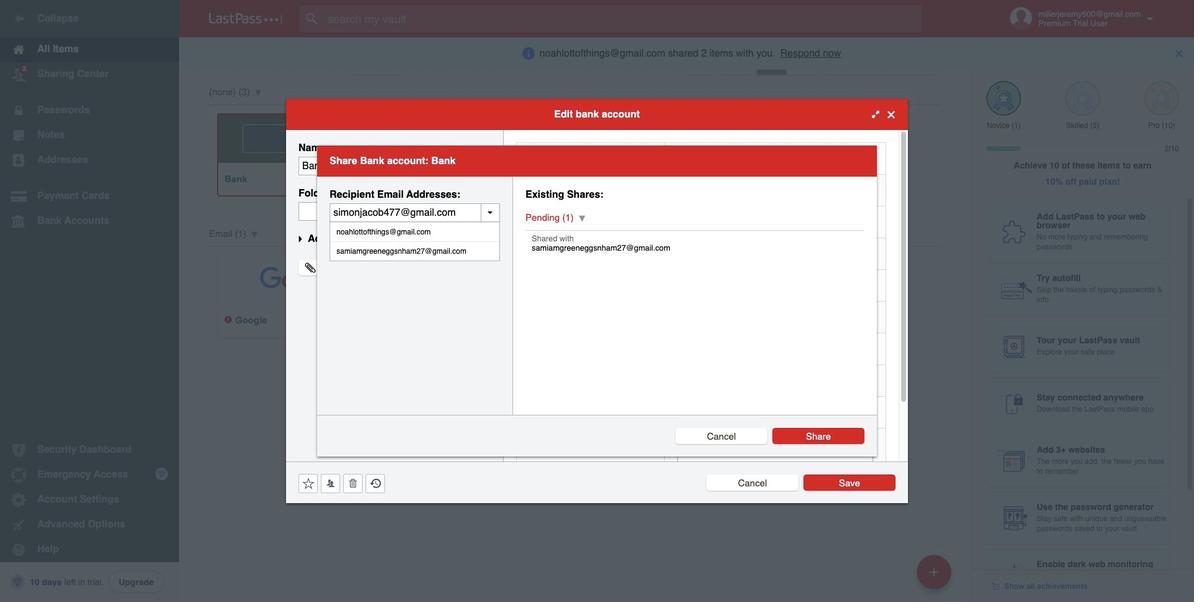 Task type: locate. For each thing, give the bounding box(es) containing it.
lastpass image
[[209, 13, 282, 24]]

None text field
[[299, 157, 491, 175], [677, 181, 873, 200], [299, 202, 491, 221], [677, 213, 873, 231], [677, 244, 873, 263], [677, 308, 873, 327], [677, 340, 873, 358], [677, 371, 873, 390], [677, 403, 873, 422], [299, 157, 491, 175], [677, 181, 873, 200], [299, 202, 491, 221], [677, 213, 873, 231], [677, 244, 873, 263], [677, 308, 873, 327], [677, 340, 873, 358], [677, 371, 873, 390], [677, 403, 873, 422]]

None text field
[[677, 149, 873, 168], [330, 203, 500, 222], [677, 276, 873, 295], [677, 434, 873, 511], [677, 149, 873, 168], [330, 203, 500, 222], [677, 276, 873, 295], [677, 434, 873, 511]]

dialog
[[286, 99, 908, 519], [317, 146, 877, 457]]

new item navigation
[[913, 551, 959, 602]]

search my vault text field
[[300, 5, 946, 32]]

vault options navigation
[[179, 37, 972, 75]]

Search search field
[[300, 5, 946, 32]]



Task type: vqa. For each thing, say whether or not it's contained in the screenshot.
search people I trust text box
no



Task type: describe. For each thing, give the bounding box(es) containing it.
new item image
[[930, 568, 939, 576]]

main navigation navigation
[[0, 0, 179, 602]]



